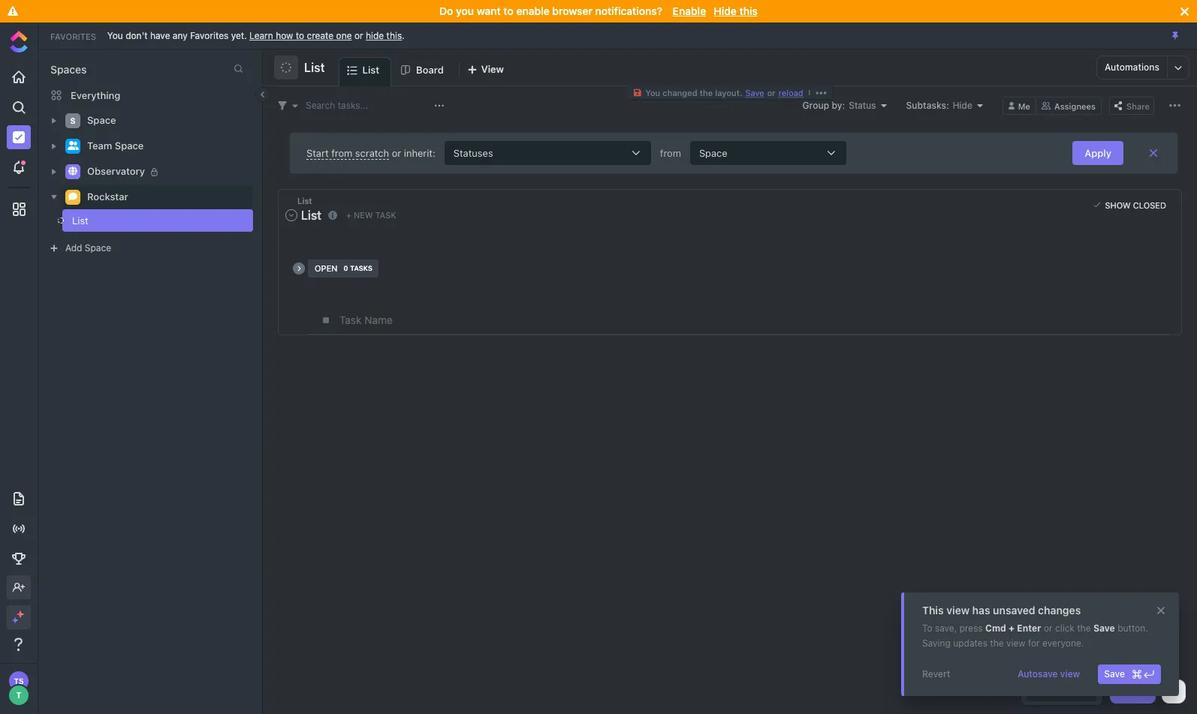 Task type: describe. For each thing, give the bounding box(es) containing it.
list down start at the left of page
[[297, 196, 312, 206]]

board
[[416, 64, 444, 76]]

reload
[[779, 88, 803, 98]]

task
[[1130, 686, 1150, 698]]

enter
[[1017, 623, 1041, 635]]

changed
[[663, 88, 697, 98]]

has
[[972, 605, 990, 617]]

show closed button
[[1090, 198, 1170, 213]]

enable
[[673, 5, 706, 17]]

you
[[456, 5, 474, 17]]

+ inside this view has unsaved changes to save, press cmd + enter or click the save button. saving updates the view for everyone.
[[1009, 623, 1015, 635]]

one
[[336, 30, 352, 41]]

view settings element
[[1165, 96, 1184, 115]]

start
[[306, 147, 329, 159]]

comment image
[[68, 193, 77, 202]]

automations
[[1105, 62, 1159, 73]]

2 vertical spatial the
[[990, 638, 1004, 650]]

notifications?
[[595, 5, 662, 17]]

t
[[16, 691, 21, 701]]

tasks...
[[338, 100, 368, 111]]

spaces
[[50, 63, 87, 76]]

0 vertical spatial to
[[503, 5, 514, 17]]

save inside button
[[1104, 669, 1125, 680]]

view
[[481, 63, 504, 75]]

.
[[402, 30, 405, 41]]

save,
[[935, 623, 957, 635]]

show closed
[[1105, 200, 1166, 210]]

or inside this view has unsaved changes to save, press cmd + enter or click the save button. saving updates the view for everyone.
[[1044, 623, 1053, 635]]

do you want to enable browser notifications? enable hide this
[[439, 5, 758, 17]]

Task Name text field
[[339, 307, 1169, 334]]

yet.
[[231, 30, 247, 41]]

click
[[1055, 623, 1075, 635]]

learn how to create one link
[[249, 30, 352, 41]]

sparkle svg 2 image
[[12, 618, 18, 624]]

save inside this view has unsaved changes to save, press cmd + enter or click the save button. saving updates the view for everyone.
[[1093, 623, 1115, 635]]

list down hide
[[362, 64, 379, 76]]

button.
[[1118, 623, 1148, 635]]

1 horizontal spatial view
[[1006, 638, 1025, 650]]

inherit:
[[404, 147, 435, 159]]

start from scratch or inherit:
[[306, 147, 435, 159]]

search
[[306, 100, 335, 111]]

unsaved
[[993, 605, 1035, 617]]

changes
[[1038, 605, 1081, 617]]

0 horizontal spatial to
[[296, 30, 304, 41]]

user group image
[[67, 141, 78, 150]]

space link
[[87, 109, 243, 133]]

you for you don't have any favorites yet. learn how to create one or hide this .
[[107, 30, 123, 41]]

1 horizontal spatial favorites
[[190, 30, 229, 41]]

globe image
[[68, 167, 77, 176]]

ts
[[14, 677, 24, 686]]

everything link
[[38, 83, 262, 107]]

learn
[[249, 30, 273, 41]]

1 vertical spatial hide
[[953, 100, 972, 111]]

save button
[[1098, 665, 1161, 685]]

sparkle svg 1 image
[[17, 611, 24, 619]]

search tasks...
[[306, 100, 368, 111]]

you changed the layout. save or reload
[[645, 88, 803, 98]]

hide this link
[[366, 30, 402, 41]]

space button
[[681, 141, 855, 165]]

rockstar
[[87, 191, 128, 203]]

to
[[922, 623, 932, 635]]

or left reload
[[767, 88, 776, 98]]

save button
[[742, 88, 767, 98]]

subtasks: hide
[[906, 100, 972, 111]]

add space
[[65, 243, 111, 254]]

add
[[65, 243, 82, 254]]

saving
[[922, 638, 951, 650]]

0 vertical spatial save
[[745, 88, 764, 98]]

space inside "dropdown button"
[[699, 147, 727, 159]]

press
[[959, 623, 983, 635]]

1 vertical spatial list link
[[38, 210, 228, 232]]

status
[[849, 100, 876, 111]]

team space
[[87, 140, 144, 152]]

start from scratch link
[[306, 147, 389, 160]]

share
[[1126, 101, 1150, 111]]

assignees button
[[1036, 96, 1102, 115]]

spaces link
[[38, 63, 87, 76]]

0 tasks
[[344, 265, 372, 273]]

0 horizontal spatial this
[[386, 30, 402, 41]]

view settings image
[[1169, 100, 1181, 111]]

0 horizontal spatial the
[[700, 88, 713, 98]]

observatory link
[[87, 160, 243, 184]]

space up observatory
[[115, 140, 144, 152]]

me button
[[1002, 96, 1036, 115]]

0 vertical spatial +
[[346, 210, 351, 220]]

statuses button
[[435, 141, 660, 165]]

list inside list dropdown button
[[301, 209, 321, 222]]

autosave view
[[1018, 669, 1080, 680]]



Task type: locate. For each thing, give the bounding box(es) containing it.
1 horizontal spatial to
[[503, 5, 514, 17]]

1 vertical spatial this
[[386, 30, 402, 41]]

1 horizontal spatial hide
[[953, 100, 972, 111]]

view button
[[460, 57, 511, 86]]

0 vertical spatial hide
[[714, 5, 737, 17]]

space right add
[[85, 243, 111, 254]]

hide right subtasks:
[[953, 100, 972, 111]]

do
[[439, 5, 453, 17]]

have
[[150, 30, 170, 41]]

everyone.
[[1042, 638, 1084, 650]]

0 horizontal spatial you
[[107, 30, 123, 41]]

revert
[[922, 669, 950, 680]]

view for autosave
[[1060, 669, 1080, 680]]

or
[[354, 30, 363, 41], [767, 88, 776, 98], [392, 147, 401, 159], [1044, 623, 1053, 635]]

0 horizontal spatial from
[[331, 147, 352, 159]]

1 vertical spatial save
[[1093, 623, 1115, 635]]

the
[[700, 88, 713, 98], [1077, 623, 1091, 635], [990, 638, 1004, 650]]

any
[[173, 30, 188, 41]]

view for this
[[946, 605, 970, 617]]

hide
[[366, 30, 384, 41]]

you don't have any favorites yet. learn how to create one or hide this .
[[107, 30, 405, 41]]

0 vertical spatial this
[[739, 5, 758, 17]]

favorites up spaces
[[50, 31, 96, 41]]

for
[[1028, 638, 1040, 650]]

list down comment image
[[72, 215, 88, 227]]

save down button.
[[1104, 669, 1125, 680]]

to right 'how'
[[296, 30, 304, 41]]

view up save,
[[946, 605, 970, 617]]

1 horizontal spatial from
[[660, 147, 681, 159]]

you left don't at the top
[[107, 30, 123, 41]]

by:
[[832, 100, 845, 111]]

this right enable
[[739, 5, 758, 17]]

list button
[[284, 205, 325, 226]]

list button
[[298, 51, 325, 84]]

autosave view button
[[1012, 665, 1086, 685]]

from down changed
[[660, 147, 681, 159]]

favorites
[[190, 30, 229, 41], [50, 31, 96, 41]]

this right hide
[[386, 30, 402, 41]]

the right click
[[1077, 623, 1091, 635]]

space up team
[[87, 114, 116, 126]]

create
[[307, 30, 334, 41]]

2 horizontal spatial view
[[1060, 669, 1080, 680]]

browser
[[552, 5, 593, 17]]

board link
[[416, 57, 450, 86]]

view left for
[[1006, 638, 1025, 650]]

this
[[922, 605, 944, 617]]

0 horizontal spatial favorites
[[50, 31, 96, 41]]

0 vertical spatial you
[[107, 30, 123, 41]]

0 vertical spatial the
[[700, 88, 713, 98]]

0 horizontal spatial +
[[346, 210, 351, 220]]

1 horizontal spatial this
[[739, 5, 758, 17]]

0
[[344, 265, 348, 273]]

+ right cmd
[[1009, 623, 1015, 635]]

favorites right any
[[190, 30, 229, 41]]

1 vertical spatial +
[[1009, 623, 1015, 635]]

group
[[802, 100, 829, 111]]

0 horizontal spatial list link
[[38, 210, 228, 232]]

1 vertical spatial to
[[296, 30, 304, 41]]

list down "create"
[[304, 61, 325, 74]]

cmd
[[985, 623, 1006, 635]]

+ left new
[[346, 210, 351, 220]]

you for you changed the layout. save or reload
[[645, 88, 660, 98]]

2 vertical spatial save
[[1104, 669, 1125, 680]]

list link up the search tasks... text field
[[362, 58, 385, 86]]

1 vertical spatial view
[[1006, 638, 1025, 650]]

1 horizontal spatial +
[[1009, 623, 1015, 635]]

1 vertical spatial the
[[1077, 623, 1091, 635]]

or left inherit: on the left
[[392, 147, 401, 159]]

don't
[[126, 30, 148, 41]]

everything
[[71, 89, 120, 101]]

the down cmd
[[990, 638, 1004, 650]]

list left the list info icon
[[301, 209, 321, 222]]

want
[[477, 5, 501, 17]]

closed
[[1133, 200, 1166, 210]]

list link
[[362, 58, 385, 86], [38, 210, 228, 232]]

you left changed
[[645, 88, 660, 98]]

updates
[[953, 638, 987, 650]]

ts t
[[14, 677, 24, 701]]

save right layout.
[[745, 88, 764, 98]]

view inside button
[[1060, 669, 1080, 680]]

enable
[[516, 5, 550, 17]]

2 horizontal spatial the
[[1077, 623, 1091, 635]]

team space link
[[87, 134, 243, 158]]

space
[[87, 114, 116, 126], [115, 140, 144, 152], [699, 147, 727, 159], [85, 243, 111, 254]]

from
[[331, 147, 352, 159], [660, 147, 681, 159]]

apply
[[1085, 147, 1111, 159]]

scratch
[[355, 147, 389, 159]]

tasks
[[350, 265, 372, 273]]

team
[[87, 140, 112, 152]]

me
[[1018, 101, 1030, 111]]

rockstar link
[[87, 185, 243, 210]]

1 horizontal spatial you
[[645, 88, 660, 98]]

2 from from the left
[[660, 147, 681, 159]]

1 vertical spatial you
[[645, 88, 660, 98]]

0 horizontal spatial hide
[[714, 5, 737, 17]]

save left button.
[[1093, 623, 1115, 635]]

0 vertical spatial view
[[946, 605, 970, 617]]

autosave
[[1018, 669, 1058, 680]]

view down everyone.
[[1060, 669, 1080, 680]]

1 horizontal spatial list link
[[362, 58, 385, 86]]

to right 'want'
[[503, 5, 514, 17]]

you
[[107, 30, 123, 41], [645, 88, 660, 98]]

task
[[375, 210, 396, 220]]

or left click
[[1044, 623, 1053, 635]]

list inside list button
[[304, 61, 325, 74]]

show
[[1105, 200, 1131, 210]]

layout.
[[715, 88, 742, 98]]

0 horizontal spatial view
[[946, 605, 970, 617]]

group by: status
[[802, 100, 876, 111]]

1 from from the left
[[331, 147, 352, 159]]

observatory
[[87, 165, 145, 177]]

how
[[276, 30, 293, 41]]

the left layout.
[[700, 88, 713, 98]]

this view has unsaved changes to save, press cmd + enter or click the save button. saving updates the view for everyone.
[[922, 605, 1148, 650]]

Search tasks... text field
[[306, 95, 430, 116]]

2 vertical spatial view
[[1060, 669, 1080, 680]]

hide
[[714, 5, 737, 17], [953, 100, 972, 111]]

revert button
[[916, 665, 956, 685]]

space down you changed the layout. save or reload
[[699, 147, 727, 159]]

new
[[354, 210, 373, 220]]

from right start at the left of page
[[331, 147, 352, 159]]

0 vertical spatial list link
[[362, 58, 385, 86]]

+ new task
[[346, 210, 396, 220]]

1 horizontal spatial the
[[990, 638, 1004, 650]]

view
[[946, 605, 970, 617], [1006, 638, 1025, 650], [1060, 669, 1080, 680]]

subtasks:
[[906, 100, 949, 111]]

hide right enable
[[714, 5, 737, 17]]

share button
[[1109, 96, 1154, 115]]

list link down rockstar
[[38, 210, 228, 232]]

list info image
[[328, 211, 337, 220]]

or right one
[[354, 30, 363, 41]]

assignees
[[1054, 101, 1096, 111]]



Task type: vqa. For each thing, say whether or not it's contained in the screenshot.
Create Attachments Quickly attach Box files to your tasks & comments
no



